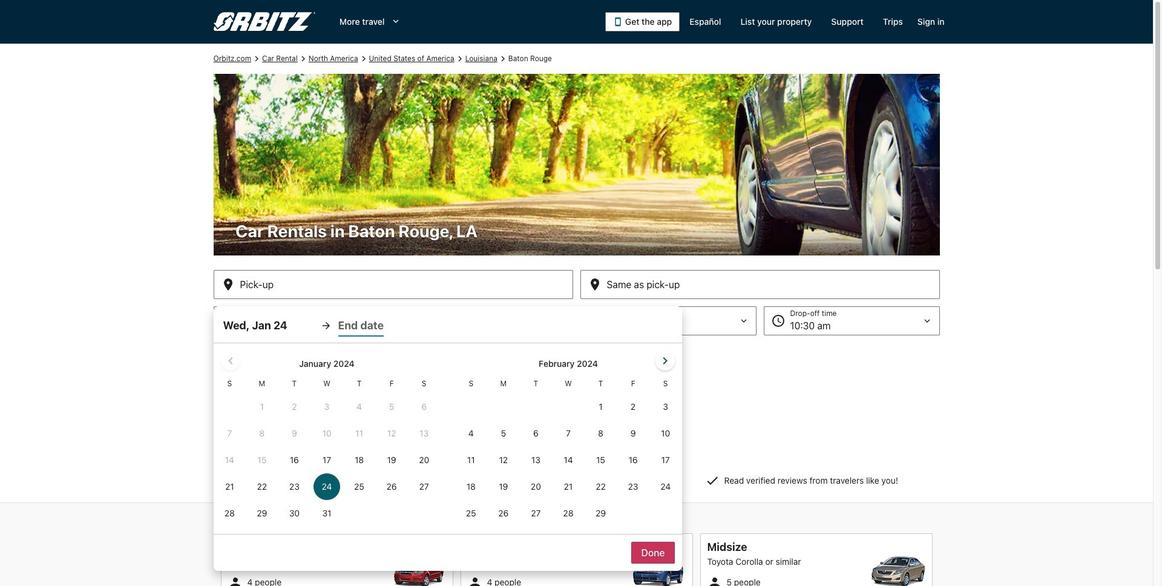 Task type: vqa. For each thing, say whether or not it's contained in the screenshot.
small icon
yes



Task type: locate. For each thing, give the bounding box(es) containing it.
1 directional image from the left
[[251, 53, 262, 64]]

ford focus image
[[631, 556, 686, 586]]

directional image
[[251, 53, 262, 64], [298, 53, 309, 64], [358, 53, 369, 64], [497, 53, 508, 64]]

1 horizontal spatial small image
[[468, 575, 482, 586]]

small image
[[707, 575, 722, 586]]

small image
[[228, 575, 242, 586], [468, 575, 482, 586]]

2 directional image from the left
[[298, 53, 309, 64]]

main content
[[0, 44, 1153, 586]]

1 small image from the left
[[228, 575, 242, 586]]

chevrolet spark image
[[391, 556, 446, 586]]

download the app button image
[[613, 17, 623, 27]]

next month image
[[658, 354, 672, 368]]

toyota corolla image
[[871, 556, 925, 586]]

0 horizontal spatial small image
[[228, 575, 242, 586]]



Task type: describe. For each thing, give the bounding box(es) containing it.
3 directional image from the left
[[358, 53, 369, 64]]

previous month image
[[223, 354, 238, 368]]

2 small image from the left
[[468, 575, 482, 586]]

directional image
[[454, 53, 465, 64]]

breadcrumbs region
[[0, 44, 1153, 571]]

4 directional image from the left
[[497, 53, 508, 64]]

orbitz logo image
[[213, 12, 315, 31]]



